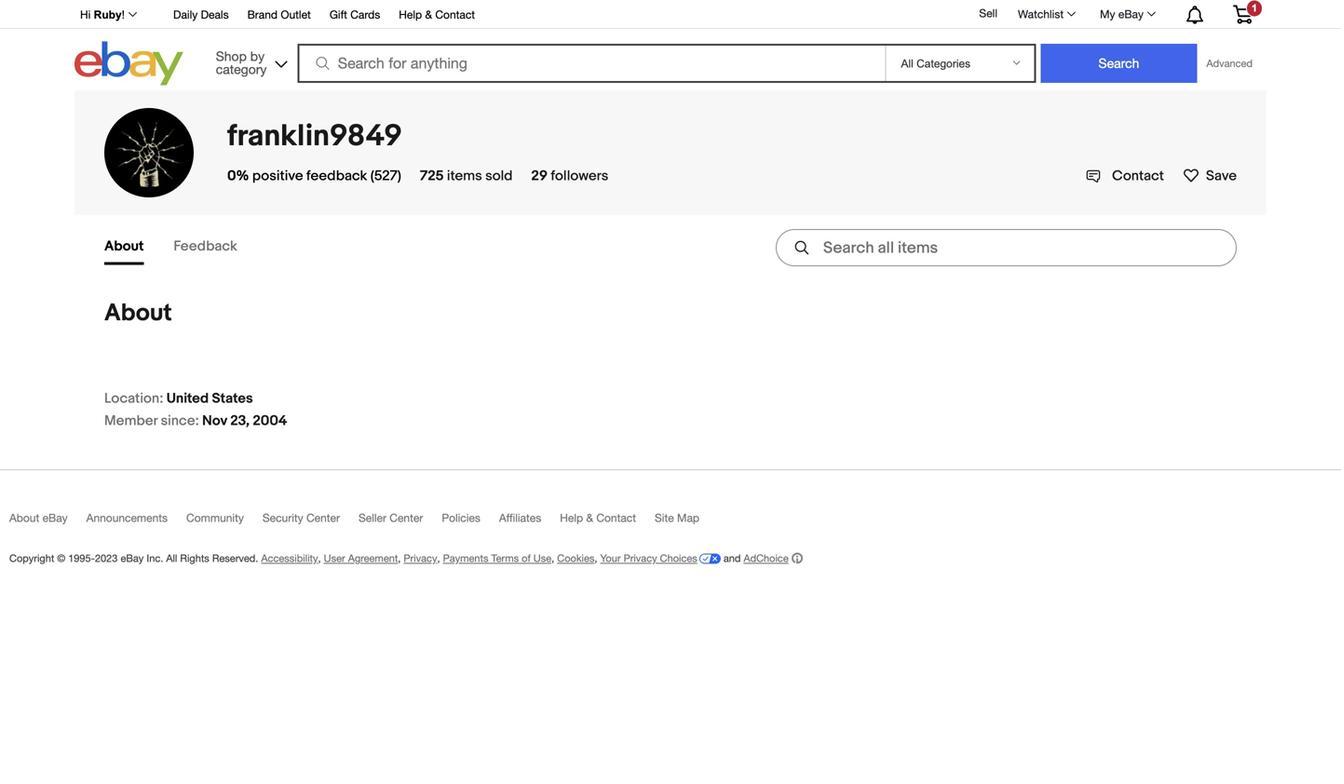 Task type: vqa. For each thing, say whether or not it's contained in the screenshot.
AUCTION
no



Task type: locate. For each thing, give the bounding box(es) containing it.
by
[[250, 48, 265, 64]]

sold
[[485, 168, 513, 184]]

franklin9849 image
[[104, 108, 194, 197]]

1 vertical spatial &
[[586, 511, 593, 524]]

franklin9849
[[227, 118, 402, 155]]

center for security center
[[306, 511, 340, 524]]

united
[[166, 390, 209, 407]]

0 vertical spatial help
[[399, 8, 422, 21]]

positive
[[252, 168, 303, 184]]

1 horizontal spatial contact
[[596, 511, 636, 524]]

1 vertical spatial ebay
[[42, 511, 68, 524]]

&
[[425, 8, 432, 21], [586, 511, 593, 524]]

,
[[318, 552, 321, 564], [398, 552, 401, 564], [437, 552, 440, 564], [551, 552, 554, 564], [595, 552, 597, 564]]

0 horizontal spatial privacy
[[404, 552, 437, 564]]

about up location: at the left of the page
[[104, 299, 172, 328]]

ebay right the my
[[1118, 7, 1144, 20]]

, left your at the left bottom
[[595, 552, 597, 564]]

0 horizontal spatial help
[[399, 8, 422, 21]]

0 vertical spatial help & contact link
[[399, 5, 475, 26]]

ebay left inc.
[[121, 552, 144, 564]]

©
[[57, 552, 65, 564]]

ebay for about ebay
[[42, 511, 68, 524]]

29 followers
[[531, 168, 609, 184]]

1 vertical spatial help
[[560, 511, 583, 524]]

ebay inside account navigation
[[1118, 7, 1144, 20]]

help & contact link right cards
[[399, 5, 475, 26]]

1 privacy from the left
[[404, 552, 437, 564]]

terms
[[491, 552, 519, 564]]

cookies link
[[557, 552, 595, 564]]

0 vertical spatial help & contact
[[399, 8, 475, 21]]

0 horizontal spatial ebay
[[42, 511, 68, 524]]

since:
[[161, 413, 199, 429]]

location:
[[104, 390, 163, 407]]

seller center
[[359, 511, 423, 524]]

site
[[655, 511, 674, 524]]

cards
[[350, 8, 380, 21]]

help for the topmost help & contact link
[[399, 8, 422, 21]]

help inside account navigation
[[399, 8, 422, 21]]

ebay
[[1118, 7, 1144, 20], [42, 511, 68, 524], [121, 552, 144, 564]]

, left cookies
[[551, 552, 554, 564]]

1 horizontal spatial help & contact
[[560, 511, 636, 524]]

Search for anything text field
[[301, 46, 881, 81]]

contact up your at the left bottom
[[596, 511, 636, 524]]

about ebay link
[[9, 511, 86, 533]]

help & contact link up your at the left bottom
[[560, 511, 655, 533]]

category
[[216, 61, 267, 77]]

0%
[[227, 168, 249, 184]]

feedback
[[306, 168, 367, 184]]

2004
[[253, 413, 287, 429]]

daily
[[173, 8, 198, 21]]

brand
[[247, 8, 278, 21]]

payments
[[443, 552, 488, 564]]

location: united states member since: nov 23, 2004
[[104, 390, 287, 429]]

, left payments
[[437, 552, 440, 564]]

and
[[723, 552, 741, 564]]

& up cookies link
[[586, 511, 593, 524]]

user agreement link
[[324, 552, 398, 564]]

2 vertical spatial about
[[9, 511, 39, 524]]

affiliates link
[[499, 511, 560, 533]]

None submit
[[1041, 44, 1197, 83]]

Search all items field
[[776, 229, 1237, 266]]

(527)
[[370, 168, 401, 184]]

help & contact for the bottom help & contact link
[[560, 511, 636, 524]]

account navigation
[[70, 0, 1267, 29]]

shop by category button
[[207, 41, 291, 81]]

center right seller
[[390, 511, 423, 524]]

2 horizontal spatial contact
[[1112, 168, 1164, 184]]

help up cookies
[[560, 511, 583, 524]]

1 horizontal spatial &
[[586, 511, 593, 524]]

my
[[1100, 7, 1115, 20]]

2 vertical spatial contact
[[596, 511, 636, 524]]

policies link
[[442, 511, 499, 533]]

privacy down seller center link
[[404, 552, 437, 564]]

items
[[447, 168, 482, 184]]

0 vertical spatial &
[[425, 8, 432, 21]]

about up copyright
[[9, 511, 39, 524]]

0 horizontal spatial help & contact
[[399, 8, 475, 21]]

about left feedback
[[104, 238, 144, 255]]

contact left save button on the right top
[[1112, 168, 1164, 184]]

, left user
[[318, 552, 321, 564]]

brand outlet link
[[247, 5, 311, 26]]

0 horizontal spatial contact
[[435, 8, 475, 21]]

gift cards link
[[330, 5, 380, 26]]

states
[[212, 390, 253, 407]]

1 vertical spatial contact
[[1112, 168, 1164, 184]]

center for seller center
[[390, 511, 423, 524]]

site map
[[655, 511, 699, 524]]

2023
[[95, 552, 118, 564]]

0 horizontal spatial help & contact link
[[399, 5, 475, 26]]

save button
[[1183, 167, 1237, 184]]

1 horizontal spatial help
[[560, 511, 583, 524]]

help & contact link
[[399, 5, 475, 26], [560, 511, 655, 533]]

1 center from the left
[[306, 511, 340, 524]]

hi ruby !
[[80, 8, 125, 21]]

watchlist link
[[1008, 3, 1084, 25]]

1995-
[[68, 552, 95, 564]]

1 vertical spatial help & contact
[[560, 511, 636, 524]]

adchoice link
[[744, 552, 803, 564]]

0 horizontal spatial &
[[425, 8, 432, 21]]

my ebay
[[1100, 7, 1144, 20]]

2 horizontal spatial ebay
[[1118, 7, 1144, 20]]

none submit inside shop by category banner
[[1041, 44, 1197, 83]]

privacy
[[404, 552, 437, 564], [624, 552, 657, 564]]

0 vertical spatial about
[[104, 238, 144, 255]]

0 vertical spatial ebay
[[1118, 7, 1144, 20]]

& right cards
[[425, 8, 432, 21]]

about
[[104, 238, 144, 255], [104, 299, 172, 328], [9, 511, 39, 524]]

advanced
[[1206, 57, 1253, 69]]

1
[[1252, 2, 1257, 14]]

tab list
[[104, 230, 267, 265]]

0 vertical spatial contact
[[435, 8, 475, 21]]

help right cards
[[399, 8, 422, 21]]

help & contact right cards
[[399, 8, 475, 21]]

ebay for my ebay
[[1118, 7, 1144, 20]]

, left privacy link
[[398, 552, 401, 564]]

1 horizontal spatial help & contact link
[[560, 511, 655, 533]]

2 vertical spatial ebay
[[121, 552, 144, 564]]

1 horizontal spatial center
[[390, 511, 423, 524]]

hi
[[80, 8, 91, 21]]

choices
[[660, 552, 697, 564]]

seller
[[359, 511, 386, 524]]

followers
[[551, 168, 609, 184]]

help & contact up your at the left bottom
[[560, 511, 636, 524]]

sell link
[[971, 7, 1006, 20]]

all
[[166, 552, 177, 564]]

map
[[677, 511, 699, 524]]

0 horizontal spatial center
[[306, 511, 340, 524]]

community link
[[186, 511, 263, 533]]

announcements link
[[86, 511, 186, 533]]

help & contact for the topmost help & contact link
[[399, 8, 475, 21]]

2 center from the left
[[390, 511, 423, 524]]

help for the bottom help & contact link
[[560, 511, 583, 524]]

copyright
[[9, 552, 54, 564]]

2 , from the left
[[398, 552, 401, 564]]

contact right cards
[[435, 8, 475, 21]]

affiliates
[[499, 511, 541, 524]]

center right security
[[306, 511, 340, 524]]

copyright © 1995-2023 ebay inc. all rights reserved. accessibility , user agreement , privacy , payments terms of use , cookies , your privacy choices
[[9, 552, 697, 564]]

help & contact inside account navigation
[[399, 8, 475, 21]]

1 horizontal spatial privacy
[[624, 552, 657, 564]]

center inside 'link'
[[306, 511, 340, 524]]

help
[[399, 8, 422, 21], [560, 511, 583, 524]]

privacy right your at the left bottom
[[624, 552, 657, 564]]

!
[[122, 8, 125, 21]]

ebay up the ©
[[42, 511, 68, 524]]



Task type: describe. For each thing, give the bounding box(es) containing it.
advanced link
[[1197, 45, 1262, 82]]

ruby
[[94, 8, 122, 21]]

feedback
[[174, 238, 237, 255]]

and adchoice
[[721, 552, 789, 564]]

save
[[1206, 168, 1237, 184]]

brand outlet
[[247, 8, 311, 21]]

privacy link
[[404, 552, 437, 564]]

3 , from the left
[[437, 552, 440, 564]]

nov
[[202, 413, 227, 429]]

your
[[600, 552, 621, 564]]

shop
[[216, 48, 247, 64]]

accessibility
[[261, 552, 318, 564]]

shop by category banner
[[70, 0, 1267, 90]]

agreement
[[348, 552, 398, 564]]

about inside tab list
[[104, 238, 144, 255]]

inc.
[[147, 552, 163, 564]]

29
[[531, 168, 548, 184]]

cookies
[[557, 552, 595, 564]]

use
[[533, 552, 551, 564]]

1 link
[[1222, 0, 1264, 27]]

daily deals link
[[173, 5, 229, 26]]

of
[[522, 552, 531, 564]]

contact link
[[1086, 168, 1164, 184]]

725 items sold
[[420, 168, 513, 184]]

announcements
[[86, 511, 168, 524]]

security
[[263, 511, 303, 524]]

1 , from the left
[[318, 552, 321, 564]]

1 vertical spatial about
[[104, 299, 172, 328]]

watchlist
[[1018, 7, 1064, 20]]

your privacy choices link
[[600, 552, 721, 564]]

site map link
[[655, 511, 718, 533]]

sell
[[979, 7, 997, 20]]

1 vertical spatial help & contact link
[[560, 511, 655, 533]]

deals
[[201, 8, 229, 21]]

policies
[[442, 511, 480, 524]]

gift
[[330, 8, 347, 21]]

about ebay
[[9, 511, 68, 524]]

daily deals
[[173, 8, 229, 21]]

reserved.
[[212, 552, 258, 564]]

payments terms of use link
[[443, 552, 551, 564]]

my ebay link
[[1090, 3, 1164, 25]]

rights
[[180, 552, 209, 564]]

2 privacy from the left
[[624, 552, 657, 564]]

1 horizontal spatial ebay
[[121, 552, 144, 564]]

community
[[186, 511, 244, 524]]

user
[[324, 552, 345, 564]]

gift cards
[[330, 8, 380, 21]]

23,
[[230, 413, 250, 429]]

security center link
[[263, 511, 359, 533]]

member
[[104, 413, 158, 429]]

security center
[[263, 511, 340, 524]]

contact inside account navigation
[[435, 8, 475, 21]]

adchoice
[[744, 552, 789, 564]]

accessibility link
[[261, 552, 318, 564]]

tab list containing about
[[104, 230, 267, 265]]

725
[[420, 168, 444, 184]]

franklin9849 link
[[227, 118, 402, 155]]

& inside account navigation
[[425, 8, 432, 21]]

seller center link
[[359, 511, 442, 533]]

4 , from the left
[[551, 552, 554, 564]]

5 , from the left
[[595, 552, 597, 564]]

outlet
[[281, 8, 311, 21]]

0% positive feedback (527)
[[227, 168, 401, 184]]

shop by category
[[216, 48, 267, 77]]



